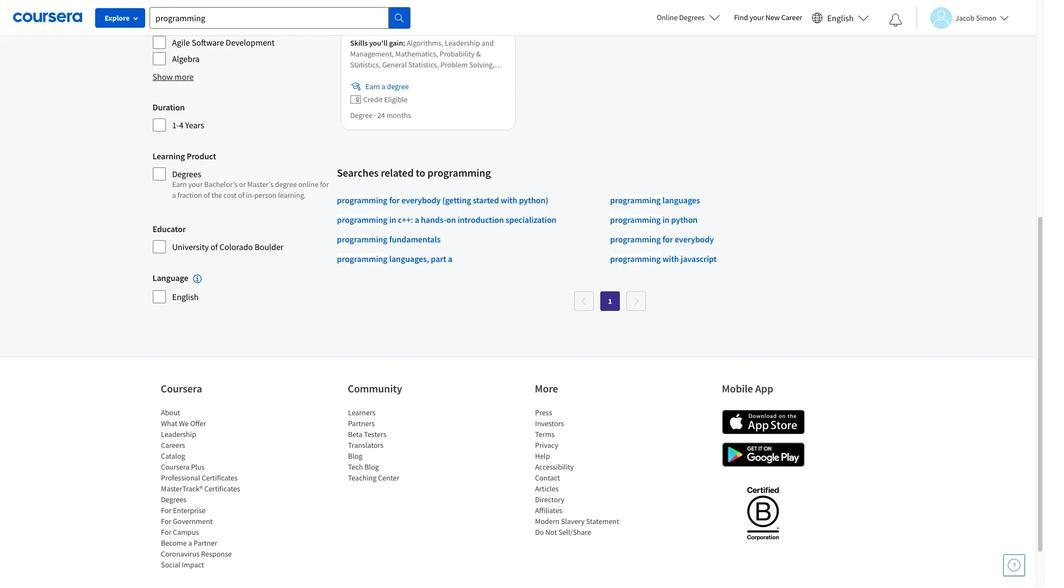 Task type: vqa. For each thing, say whether or not it's contained in the screenshot.
panel
no



Task type: describe. For each thing, give the bounding box(es) containing it.
learners partners beta testers translators blog tech blog teaching center
[[348, 408, 399, 483]]

social impact link
[[161, 560, 204, 570]]

programming languages
[[610, 195, 700, 206]]

·
[[374, 111, 376, 120]]

searches related to programming
[[337, 166, 491, 180]]

1 horizontal spatial python
[[671, 214, 698, 225]]

0 horizontal spatial with
[[501, 195, 517, 206]]

programming for programming for everybody ( getting started with python )
[[337, 195, 387, 206]]

what
[[161, 419, 177, 429]]

4
[[179, 120, 183, 131]]

not
[[545, 528, 557, 537]]

catalog
[[161, 452, 185, 461]]

language group
[[153, 271, 330, 304]]

privacy
[[535, 441, 558, 450]]

careers link
[[161, 441, 185, 450]]

master's
[[247, 179, 273, 189]]

-
[[444, 214, 446, 225]]

programming for programming in c ++: a hands - on introduction specialization
[[337, 214, 387, 225]]

24
[[377, 111, 385, 120]]

coursera inside about what we offer leadership careers catalog coursera plus professional certificates mastertrack® certificates degrees for enterprise for government for campus become a partner coronavirus response social impact
[[161, 462, 189, 472]]

professional
[[161, 473, 200, 483]]

skills you'll gain :
[[350, 38, 406, 48]]

translators link
[[348, 441, 383, 450]]

beta
[[348, 430, 362, 440]]

app
[[755, 382, 773, 396]]

more
[[535, 382, 558, 396]]

offer
[[190, 419, 206, 429]]

to
[[416, 166, 425, 180]]

0 horizontal spatial python
[[519, 195, 545, 206]]

testers
[[364, 430, 386, 440]]

learning product
[[153, 151, 216, 161]]

0 vertical spatial certificates
[[201, 473, 237, 483]]

career
[[781, 13, 802, 22]]

a right part
[[448, 254, 452, 265]]

master
[[350, 4, 375, 15]]

programming for programming languages , part a
[[337, 254, 387, 265]]

english inside button
[[827, 12, 854, 23]]

contact link
[[535, 473, 560, 483]]

explore button
[[95, 8, 145, 28]]

affiliates
[[535, 506, 562, 516]]

a inside 'earn your bachelor's or master's degree online for a fraction of the cost of in-person learning.'
[[172, 190, 176, 200]]

professional certificates link
[[161, 473, 237, 483]]

show more
[[153, 71, 194, 82]]

press link
[[535, 408, 552, 418]]

person
[[254, 190, 276, 200]]

algebra
[[172, 53, 200, 64]]

teaching center link
[[348, 473, 399, 483]]

learning.
[[278, 190, 306, 200]]

1-4 years
[[172, 120, 204, 131]]

1 vertical spatial blog
[[364, 462, 379, 472]]

(
[[442, 195, 445, 206]]

english inside language group
[[172, 292, 199, 302]]

jacob simon
[[955, 13, 997, 23]]

in for programming in c ++: a hands - on introduction specialization
[[389, 214, 396, 225]]

careers
[[161, 441, 185, 450]]

started
[[473, 195, 499, 206]]

mastertrack® certificates link
[[161, 484, 240, 494]]

learners
[[348, 408, 375, 418]]

degrees inside popup button
[[679, 13, 705, 22]]

tech
[[348, 462, 363, 472]]

become a partner link
[[161, 539, 217, 548]]

for inside 'earn your bachelor's or master's degree online for a fraction of the cost of in-person learning.'
[[320, 179, 329, 189]]

information about this filter group image
[[193, 275, 202, 283]]

affiliates link
[[535, 506, 562, 516]]

jacob
[[955, 13, 975, 23]]

a inside about what we offer leadership careers catalog coursera plus professional certificates mastertrack® certificates degrees for enterprise for government for campus become a partner coronavirus response social impact
[[188, 539, 192, 548]]

for for programming for everybody ( getting started with python )
[[389, 195, 400, 206]]

plus
[[191, 462, 204, 472]]

find
[[734, 13, 748, 22]]

a up credit eligible
[[381, 82, 385, 92]]

,
[[427, 254, 429, 265]]

earn a degree
[[365, 82, 409, 92]]

coronavirus
[[161, 549, 199, 559]]

years
[[185, 120, 204, 131]]

directory
[[535, 495, 564, 505]]

credit
[[363, 95, 382, 105]]

government
[[173, 517, 212, 527]]

programming languages , part a
[[337, 254, 452, 265]]

tech blog link
[[348, 462, 379, 472]]

everybody for programming for everybody ( getting started with python )
[[401, 195, 441, 206]]

0 vertical spatial degree
[[387, 82, 409, 92]]

of left the
[[204, 190, 210, 200]]

accessibility link
[[535, 462, 574, 472]]

3 for from the top
[[161, 528, 171, 537]]

educator
[[153, 223, 186, 234]]

programming fundamentals
[[337, 234, 441, 245]]

impact
[[182, 560, 204, 570]]

leadership
[[161, 430, 196, 440]]

specialization
[[506, 214, 556, 225]]

on
[[446, 214, 456, 225]]

product
[[187, 151, 216, 161]]

earn for earn your bachelor's or master's degree online for a fraction of the cost of in-person learning.
[[172, 179, 187, 189]]

educator group
[[153, 222, 330, 254]]

programming for programming languages
[[610, 195, 661, 206]]

community
[[348, 382, 402, 396]]

for government link
[[161, 517, 212, 527]]

learners link
[[348, 408, 375, 418]]

languages for programming languages
[[662, 195, 700, 206]]

show
[[153, 71, 173, 82]]

of inside the 'master of engineering in engineering management'
[[376, 4, 384, 15]]

in-
[[246, 190, 254, 200]]

sell/share
[[558, 528, 591, 537]]

list for coursera
[[161, 408, 253, 571]]

1 coursera from the top
[[161, 382, 202, 396]]

1 horizontal spatial with
[[662, 254, 679, 265]]

accounting
[[172, 4, 213, 15]]

download on the app store image
[[722, 410, 804, 435]]



Task type: locate. For each thing, give the bounding box(es) containing it.
in
[[432, 4, 439, 15], [389, 214, 396, 225], [662, 214, 669, 225]]

earn inside 'earn your bachelor's or master's degree online for a fraction of the cost of in-person learning.'
[[172, 179, 187, 189]]

everybody up javascript
[[675, 234, 714, 245]]

become
[[161, 539, 186, 548]]

help center image
[[1008, 559, 1021, 572]]

0 vertical spatial for
[[320, 179, 329, 189]]

0 vertical spatial everybody
[[401, 195, 441, 206]]

engineering
[[386, 4, 430, 15], [440, 4, 485, 15]]

1 list from the left
[[161, 408, 253, 571]]

0 horizontal spatial english
[[172, 292, 199, 302]]

colorado
[[219, 241, 253, 252]]

searches
[[337, 166, 379, 180]]

list for more
[[535, 408, 627, 538]]

for down degrees link
[[161, 506, 171, 516]]

english down information about this filter group image
[[172, 292, 199, 302]]

1 horizontal spatial earn
[[365, 82, 380, 92]]

coursera down catalog
[[161, 462, 189, 472]]

list containing press
[[535, 408, 627, 538]]

about what we offer leadership careers catalog coursera plus professional certificates mastertrack® certificates degrees for enterprise for government for campus become a partner coronavirus response social impact
[[161, 408, 240, 570]]

degree up learning.
[[275, 179, 297, 189]]

coursera
[[161, 382, 202, 396], [161, 462, 189, 472]]

boulder
[[255, 241, 284, 252]]

of inside educator group
[[210, 241, 218, 252]]

duration group
[[153, 101, 330, 132]]

0 horizontal spatial for
[[320, 179, 329, 189]]

your up fraction
[[188, 179, 203, 189]]

1 vertical spatial for
[[389, 195, 400, 206]]

0 horizontal spatial list
[[161, 408, 253, 571]]

everybody up the hands
[[401, 195, 441, 206]]

for up c
[[389, 195, 400, 206]]

with right started
[[501, 195, 517, 206]]

programming in python
[[610, 214, 698, 225]]

online degrees button
[[648, 5, 729, 29]]

1 horizontal spatial english
[[827, 12, 854, 23]]

terms link
[[535, 430, 554, 440]]

programming down searches
[[337, 195, 387, 206]]

2 vertical spatial degrees
[[161, 495, 186, 505]]

2 vertical spatial for
[[662, 234, 673, 245]]

fundamentals
[[389, 234, 441, 245]]

2 coursera from the top
[[161, 462, 189, 472]]

javascript
[[681, 254, 717, 265]]

show notifications image
[[889, 14, 902, 27]]

degrees inside learning product group
[[172, 169, 201, 179]]

2 engineering from the left
[[440, 4, 485, 15]]

2 horizontal spatial list
[[535, 408, 627, 538]]

0 vertical spatial coursera
[[161, 382, 202, 396]]

jacob simon button
[[916, 7, 1009, 29]]

in for programming in python
[[662, 214, 669, 225]]

programming in c ++: a hands - on introduction specialization
[[337, 214, 556, 225]]

press investors terms privacy help accessibility contact articles directory affiliates modern slavery statement do not sell/share
[[535, 408, 619, 537]]

blog up the teaching center link
[[364, 462, 379, 472]]

programming up programming languages , part a
[[337, 234, 387, 245]]

earn for earn a degree
[[365, 82, 380, 92]]

1 vertical spatial certificates
[[204, 484, 240, 494]]

0 vertical spatial english
[[827, 12, 854, 23]]

bachelor's
[[204, 179, 237, 189]]

0 vertical spatial earn
[[365, 82, 380, 92]]

certificates up mastertrack® certificates link
[[201, 473, 237, 483]]

or
[[239, 179, 246, 189]]

development
[[226, 37, 275, 48]]

everybody for programming for everybody
[[675, 234, 714, 245]]

2 for from the top
[[161, 517, 171, 527]]

1 vertical spatial coursera
[[161, 462, 189, 472]]

articles link
[[535, 484, 558, 494]]

1 horizontal spatial languages
[[662, 195, 700, 206]]

programming up programming fundamentals on the top left of the page
[[337, 214, 387, 225]]

0 vertical spatial languages
[[662, 195, 700, 206]]

1 vertical spatial earn
[[172, 179, 187, 189]]

management
[[350, 17, 398, 28]]

blog up tech
[[348, 452, 362, 461]]

1 vertical spatial everybody
[[675, 234, 714, 245]]

programming for programming with javascript
[[610, 254, 661, 265]]

logo of certified b corporation image
[[741, 481, 785, 546]]

for campus link
[[161, 528, 199, 537]]

0 vertical spatial your
[[750, 13, 764, 22]]

2 horizontal spatial for
[[662, 234, 673, 245]]

list
[[161, 408, 253, 571], [348, 408, 440, 484], [535, 408, 627, 538]]

explore
[[105, 13, 130, 23]]

blog link
[[348, 452, 362, 461]]

enterprise
[[173, 506, 205, 516]]

with down programming for everybody
[[662, 254, 679, 265]]

more
[[175, 71, 194, 82]]

python up programming for everybody
[[671, 214, 698, 225]]

english
[[827, 12, 854, 23], [172, 292, 199, 302]]

programming for programming in python
[[610, 214, 661, 225]]

1 horizontal spatial for
[[389, 195, 400, 206]]

programming
[[427, 166, 491, 180], [337, 195, 387, 206], [610, 195, 661, 206], [337, 214, 387, 225], [610, 214, 661, 225], [337, 234, 387, 245], [610, 234, 661, 245], [337, 254, 387, 265], [610, 254, 661, 265]]

a down campus
[[188, 539, 192, 548]]

earn your bachelor's or master's degree online for a fraction of the cost of in-person learning.
[[172, 179, 329, 200]]

0 vertical spatial with
[[501, 195, 517, 206]]

0 horizontal spatial your
[[188, 179, 203, 189]]

software
[[192, 37, 224, 48]]

1 horizontal spatial degree
[[387, 82, 409, 92]]

learning
[[153, 151, 185, 161]]

++:
[[402, 214, 413, 225]]

programming up getting
[[427, 166, 491, 180]]

list containing learners
[[348, 408, 440, 484]]

directory link
[[535, 495, 564, 505]]

your right find
[[750, 13, 764, 22]]

mobile
[[722, 382, 753, 396]]

1 horizontal spatial in
[[432, 4, 439, 15]]

get it on google play image
[[722, 443, 804, 467]]

coursera up about
[[161, 382, 202, 396]]

1 vertical spatial degree
[[275, 179, 297, 189]]

programming down the programming in python
[[610, 234, 661, 245]]

languages down fundamentals
[[389, 254, 427, 265]]

1 vertical spatial python
[[671, 214, 698, 225]]

your
[[750, 13, 764, 22], [188, 179, 203, 189]]

months
[[386, 111, 411, 120]]

for up become
[[161, 528, 171, 537]]

1 horizontal spatial your
[[750, 13, 764, 22]]

1 vertical spatial english
[[172, 292, 199, 302]]

certificates down the professional certificates link
[[204, 484, 240, 494]]

beta testers link
[[348, 430, 386, 440]]

languages
[[662, 195, 700, 206], [389, 254, 427, 265]]

0 horizontal spatial languages
[[389, 254, 427, 265]]

contact
[[535, 473, 560, 483]]

about
[[161, 408, 180, 418]]

languages up the programming in python
[[662, 195, 700, 206]]

do
[[535, 528, 544, 537]]

1 horizontal spatial list
[[348, 408, 440, 484]]

cost
[[224, 190, 237, 200]]

statement
[[586, 517, 619, 527]]

earn up credit
[[365, 82, 380, 92]]

0 horizontal spatial everybody
[[401, 195, 441, 206]]

new
[[766, 13, 780, 22]]

programming for programming for everybody
[[610, 234, 661, 245]]

)
[[545, 195, 548, 206]]

what we offer link
[[161, 419, 206, 429]]

0 vertical spatial degrees
[[679, 13, 705, 22]]

0 horizontal spatial degree
[[275, 179, 297, 189]]

programming down programming languages
[[610, 214, 661, 225]]

0 horizontal spatial blog
[[348, 452, 362, 461]]

about link
[[161, 408, 180, 418]]

degrees right online
[[679, 13, 705, 22]]

of up management
[[376, 4, 384, 15]]

1 horizontal spatial everybody
[[675, 234, 714, 245]]

degree up eligible
[[387, 82, 409, 92]]

0 horizontal spatial engineering
[[386, 4, 430, 15]]

0 vertical spatial for
[[161, 506, 171, 516]]

python up specialization
[[519, 195, 545, 206]]

investors link
[[535, 419, 564, 429]]

2 vertical spatial for
[[161, 528, 171, 537]]

accessibility
[[535, 462, 574, 472]]

for for programming for everybody
[[662, 234, 673, 245]]

list for community
[[348, 408, 440, 484]]

campus
[[173, 528, 199, 537]]

0 horizontal spatial earn
[[172, 179, 187, 189]]

getting
[[445, 195, 471, 206]]

english right career
[[827, 12, 854, 23]]

of left colorado
[[210, 241, 218, 252]]

languages for programming languages , part a
[[389, 254, 427, 265]]

a left fraction
[[172, 190, 176, 200]]

programming up the programming in python
[[610, 195, 661, 206]]

of left in-
[[238, 190, 244, 200]]

3 list from the left
[[535, 408, 627, 538]]

list containing about
[[161, 408, 253, 571]]

your for find
[[750, 13, 764, 22]]

1 vertical spatial languages
[[389, 254, 427, 265]]

degrees down learning product
[[172, 169, 201, 179]]

slavery
[[561, 517, 584, 527]]

coronavirus response link
[[161, 549, 231, 559]]

online
[[657, 13, 678, 22]]

1 horizontal spatial engineering
[[440, 4, 485, 15]]

0 vertical spatial python
[[519, 195, 545, 206]]

for up programming with javascript at the right
[[662, 234, 673, 245]]

:
[[403, 38, 405, 48]]

learning product group
[[153, 150, 330, 205]]

your inside 'earn your bachelor's or master's degree online for a fraction of the cost of in-person learning.'
[[188, 179, 203, 189]]

earn up fraction
[[172, 179, 187, 189]]

social
[[161, 560, 180, 570]]

partners link
[[348, 419, 375, 429]]

0 horizontal spatial in
[[389, 214, 396, 225]]

center
[[378, 473, 399, 483]]

1 horizontal spatial blog
[[364, 462, 379, 472]]

1 vertical spatial with
[[662, 254, 679, 265]]

find your new career link
[[729, 11, 808, 24]]

programming for programming fundamentals
[[337, 234, 387, 245]]

1 vertical spatial for
[[161, 517, 171, 527]]

terms
[[535, 430, 554, 440]]

2 list from the left
[[348, 408, 440, 484]]

privacy link
[[535, 441, 558, 450]]

english button
[[808, 0, 873, 35]]

What do you want to learn? text field
[[150, 7, 389, 29]]

coursera image
[[13, 9, 82, 26]]

for
[[320, 179, 329, 189], [389, 195, 400, 206], [662, 234, 673, 245]]

python
[[519, 195, 545, 206], [671, 214, 698, 225]]

duration
[[153, 102, 185, 113]]

for up for campus link
[[161, 517, 171, 527]]

for right online
[[320, 179, 329, 189]]

partner
[[193, 539, 217, 548]]

0 vertical spatial blog
[[348, 452, 362, 461]]

degree inside 'earn your bachelor's or master's degree online for a fraction of the cost of in-person learning.'
[[275, 179, 297, 189]]

None search field
[[150, 7, 411, 29]]

adaptability
[[172, 21, 216, 32]]

your for earn
[[188, 179, 203, 189]]

credit eligible
[[363, 95, 407, 105]]

in inside the 'master of engineering in engineering management'
[[432, 4, 439, 15]]

programming down programming for everybody
[[610, 254, 661, 265]]

degrees inside about what we offer leadership careers catalog coursera plus professional certificates mastertrack® certificates degrees for enterprise for government for campus become a partner coronavirus response social impact
[[161, 495, 186, 505]]

1 engineering from the left
[[386, 4, 430, 15]]

hands
[[421, 214, 444, 225]]

2 horizontal spatial in
[[662, 214, 669, 225]]

for
[[161, 506, 171, 516], [161, 517, 171, 527], [161, 528, 171, 537]]

1 for from the top
[[161, 506, 171, 516]]

help link
[[535, 452, 550, 461]]

1 vertical spatial degrees
[[172, 169, 201, 179]]

coursera plus link
[[161, 462, 204, 472]]

1 vertical spatial your
[[188, 179, 203, 189]]

translators
[[348, 441, 383, 450]]

a right ++:
[[415, 214, 419, 225]]

programming down programming fundamentals on the top left of the page
[[337, 254, 387, 265]]

degrees down mastertrack®
[[161, 495, 186, 505]]

degree
[[350, 111, 372, 120]]

skills
[[350, 38, 367, 48]]



